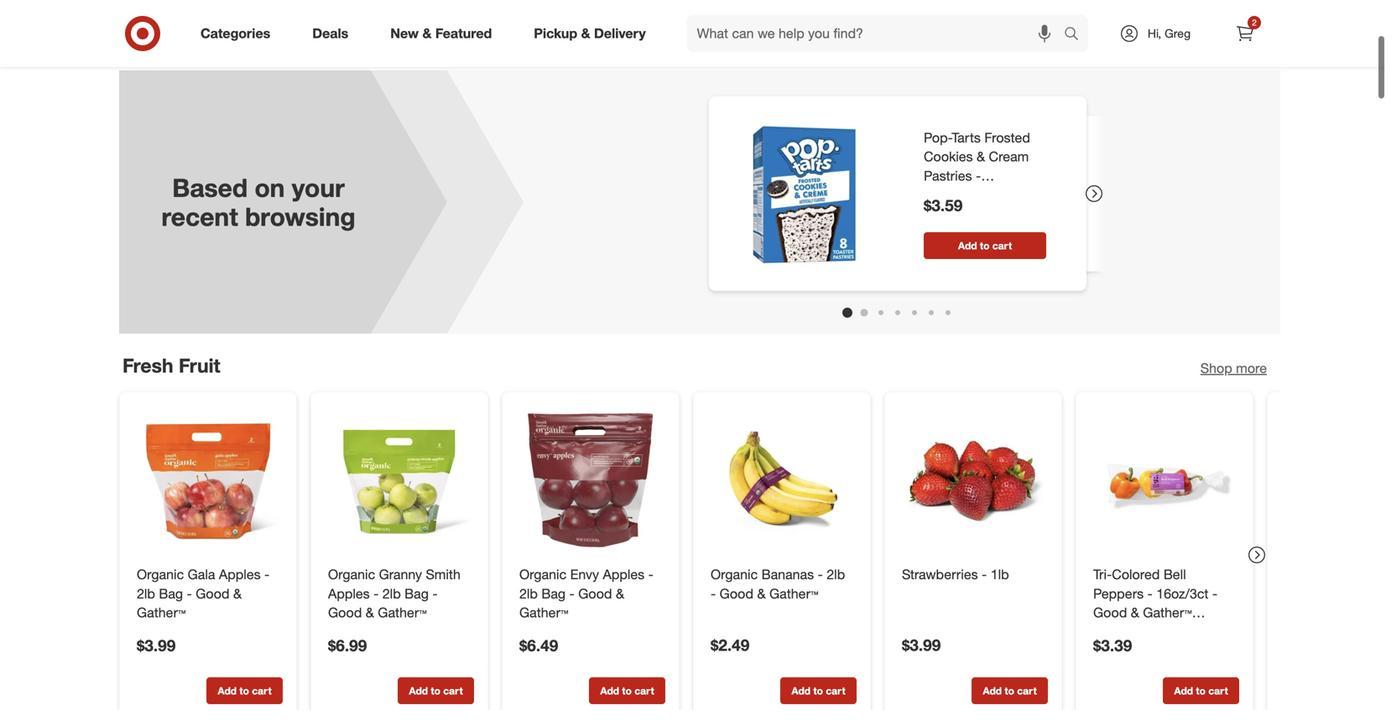 Task type: locate. For each thing, give the bounding box(es) containing it.
0 horizontal spatial apples
[[219, 567, 261, 583]]

1 bag from the left
[[159, 586, 183, 602]]

peppers
[[1094, 586, 1144, 602]]

shop
[[1201, 360, 1233, 377]]

organic left gala
[[137, 567, 184, 583]]

2lb inside organic bananas - 2lb - good & gather™
[[827, 567, 845, 583]]

&
[[423, 25, 432, 42], [581, 25, 591, 42], [977, 149, 985, 165], [233, 586, 242, 602], [616, 586, 625, 602], [757, 586, 766, 602], [366, 605, 374, 621], [1131, 605, 1140, 621]]

organic inside organic gala apples - 2lb bag - good & gather™
[[137, 567, 184, 583]]

2lb inside organic granny smith apples - 2lb bag - good & gather™
[[383, 586, 401, 602]]

0 horizontal spatial bag
[[159, 586, 183, 602]]

featured
[[435, 25, 492, 42]]

bag inside organic envy apples - 2lb bag - good & gather™
[[542, 586, 566, 602]]

good for organic envy apples - 2lb bag - good & gather™
[[578, 586, 612, 602]]

tri-
[[1094, 567, 1112, 583]]

browsing
[[245, 201, 356, 232]]

pickup
[[534, 25, 578, 42]]

apples inside organic envy apples - 2lb bag - good & gather™
[[603, 567, 645, 583]]

apples inside organic gala apples - 2lb bag - good & gather™
[[219, 567, 261, 583]]

organic inside organic bananas - 2lb - good & gather™
[[711, 567, 758, 583]]

4 add to cart from the left
[[792, 685, 846, 698]]

cart inside pop-tarts frosted cookies & cream pastries - 8ct/13.5oz $3.59 add to cart
[[993, 240, 1012, 252]]

strawberries - 1lb image
[[899, 406, 1048, 555], [899, 406, 1048, 555]]

2lb
[[827, 567, 845, 583], [137, 586, 155, 602], [383, 586, 401, 602], [520, 586, 538, 602]]

organic envy apples - 2lb bag - good & gather™
[[520, 567, 654, 621]]

organic left granny
[[328, 567, 375, 583]]

bag
[[159, 586, 183, 602], [405, 586, 429, 602], [542, 586, 566, 602]]

gala
[[188, 567, 215, 583]]

pickup & delivery
[[534, 25, 646, 42]]

deals
[[312, 25, 349, 42]]

gather™ inside organic gala apples - 2lb bag - good & gather™
[[137, 605, 186, 621]]

$2.49
[[711, 636, 750, 655]]

more
[[1236, 360, 1267, 377]]

gather™ for organic envy apples - 2lb bag - good & gather™
[[520, 605, 568, 621]]

3 organic from the left
[[520, 567, 567, 583]]

based
[[172, 172, 248, 203]]

2 bag from the left
[[405, 586, 429, 602]]

2 horizontal spatial bag
[[542, 586, 566, 602]]

pickup & delivery link
[[520, 15, 667, 52]]

gather™ for organic gala apples - 2lb bag - good & gather™
[[137, 605, 186, 621]]

good inside organic gala apples - 2lb bag - good & gather™
[[196, 586, 230, 602]]

1 horizontal spatial bag
[[405, 586, 429, 602]]

1 add to cart from the left
[[218, 685, 272, 698]]

good inside tri-colored bell peppers - 16oz/3ct - good & gather™ (packaging may vary) $3.39
[[1094, 605, 1127, 621]]

good up $6.99
[[328, 605, 362, 621]]

$3.99 for organic gala apples - 2lb bag - good & gather™
[[137, 636, 176, 656]]

to for organic granny smith apples - 2lb bag - good & gather™
[[431, 685, 441, 698]]

your
[[292, 172, 345, 203]]

bananas
[[762, 567, 814, 583]]

organic granny smith apples - 2lb bag - good & gather™ link
[[328, 565, 471, 623]]

organic inside organic granny smith apples - 2lb bag - good & gather™
[[328, 567, 375, 583]]

gather™ inside organic envy apples - 2lb bag - good & gather™
[[520, 605, 568, 621]]

gather™
[[770, 586, 819, 602], [137, 605, 186, 621], [378, 605, 427, 621], [520, 605, 568, 621], [1143, 605, 1192, 621]]

3 bag from the left
[[542, 586, 566, 602]]

apples right envy
[[603, 567, 645, 583]]

sellers
[[622, 16, 660, 32]]

4 organic from the left
[[711, 567, 758, 583]]

gather™ inside organic bananas - 2lb - good & gather™
[[770, 586, 819, 602]]

to
[[980, 240, 990, 252], [240, 685, 249, 698], [431, 685, 441, 698], [622, 685, 632, 698], [814, 685, 823, 698], [1005, 685, 1015, 698], [1196, 685, 1206, 698]]

1 horizontal spatial apples
[[328, 586, 370, 602]]

organic envy apples - 2lb bag - good & gather™ image
[[516, 406, 666, 555], [516, 406, 666, 555]]

cream
[[989, 149, 1029, 165]]

organic gala apples - 2lb bag - good & gather™ image
[[133, 406, 283, 555], [133, 406, 283, 555]]

good for organic gala apples - 2lb bag - good & gather™
[[196, 586, 230, 602]]

bag inside organic gala apples - 2lb bag - good & gather™
[[159, 586, 183, 602]]

good inside organic envy apples - 2lb bag - good & gather™
[[578, 586, 612, 602]]

add
[[958, 240, 977, 252], [218, 685, 237, 698], [409, 685, 428, 698], [600, 685, 619, 698], [792, 685, 811, 698], [983, 685, 1002, 698], [1174, 685, 1194, 698]]

organic inside organic envy apples - 2lb bag - good & gather™
[[520, 567, 567, 583]]

gather™ inside tri-colored bell peppers - 16oz/3ct - good & gather™ (packaging may vary) $3.39
[[1143, 605, 1192, 621]]

2lb inside organic envy apples - 2lb bag - good & gather™
[[520, 586, 538, 602]]

cart for organic bananas - 2lb - good & gather™
[[826, 685, 846, 698]]

hi, greg
[[1148, 26, 1191, 41]]

to for organic envy apples - 2lb bag - good & gather™
[[622, 685, 632, 698]]

pop-tarts frosted cookies & cream pastries - 8ct/13.5oz link
[[924, 128, 1047, 203]]

cookies
[[924, 149, 973, 165]]

good up $2.49
[[720, 586, 754, 602]]

top
[[596, 16, 618, 32]]

tri-colored bell peppers - 16oz/3ct - good & gather™ (packaging may vary) image
[[1090, 406, 1240, 555], [1090, 406, 1240, 555]]

organic granny smith apples - 2lb bag - good & gather™ image
[[325, 406, 474, 555], [325, 406, 474, 555]]

to for strawberries - 1lb
[[1005, 685, 1015, 698]]

search button
[[1057, 15, 1097, 55]]

1 organic from the left
[[137, 567, 184, 583]]

good down gala
[[196, 586, 230, 602]]

0 horizontal spatial $3.99
[[137, 636, 176, 656]]

$3.99 for strawberries - 1lb
[[902, 636, 941, 655]]

add for organic granny smith apples - 2lb bag - good & gather™
[[409, 685, 428, 698]]

good down peppers
[[1094, 605, 1127, 621]]

1lb
[[991, 567, 1009, 583]]

organic for $3.99
[[137, 567, 184, 583]]

cart
[[993, 240, 1012, 252], [252, 685, 272, 698], [443, 685, 463, 698], [635, 685, 654, 698], [826, 685, 846, 698], [1017, 685, 1037, 698], [1209, 685, 1228, 698]]

16oz/3ct
[[1157, 586, 1209, 602]]

3 add to cart from the left
[[600, 685, 654, 698]]

good for tri-colored bell peppers - 16oz/3ct - good & gather™ (packaging may vary) $3.39
[[1094, 605, 1127, 621]]

$3.99 down organic gala apples - 2lb bag - good & gather™
[[137, 636, 176, 656]]

6 add to cart from the left
[[1174, 685, 1228, 698]]

add to cart button for strawberries - 1lb
[[972, 678, 1048, 705]]

shop more button
[[1201, 359, 1267, 378]]

2 link
[[1227, 15, 1264, 52]]

tri-colored bell peppers - 16oz/3ct - good & gather™ (packaging may vary) $3.39
[[1094, 567, 1223, 656]]

& inside organic bananas - 2lb - good & gather™
[[757, 586, 766, 602]]

good
[[196, 586, 230, 602], [578, 586, 612, 602], [720, 586, 754, 602], [328, 605, 362, 621], [1094, 605, 1127, 621]]

2 horizontal spatial apples
[[603, 567, 645, 583]]

cart for organic envy apples - 2lb bag - good & gather™
[[635, 685, 654, 698]]

apples up $6.99
[[328, 586, 370, 602]]

& inside organic gala apples - 2lb bag - good & gather™
[[233, 586, 242, 602]]

8ct/13.5oz
[[924, 187, 988, 203]]

add to cart for organic bananas - 2lb - good & gather™
[[792, 685, 846, 698]]

apples right gala
[[219, 567, 261, 583]]

apples inside organic granny smith apples - 2lb bag - good & gather™
[[328, 586, 370, 602]]

strawberries
[[902, 567, 978, 583]]

add to cart button
[[924, 232, 1047, 259], [206, 678, 283, 705], [398, 678, 474, 705], [589, 678, 666, 705], [781, 678, 857, 705], [972, 678, 1048, 705], [1163, 678, 1240, 705]]

frosted
[[985, 129, 1031, 146]]

colored
[[1112, 567, 1160, 583]]

5 add to cart from the left
[[983, 685, 1037, 698]]

organic granny smith apples - 2lb bag - good & gather™
[[328, 567, 461, 621]]

$3.99 down strawberries in the right of the page
[[902, 636, 941, 655]]

pop-tarts frosted cookies & cream pastries - 8ct/13.5oz image
[[723, 110, 891, 278], [723, 110, 891, 278]]

tarts
[[952, 129, 981, 146]]

based on your recent browsing
[[161, 172, 356, 232]]

$3.59
[[924, 196, 963, 215]]

hi,
[[1148, 26, 1162, 41]]

add for organic gala apples - 2lb bag - good & gather™
[[218, 685, 237, 698]]

1 horizontal spatial $3.99
[[902, 636, 941, 655]]

$3.99
[[902, 636, 941, 655], [137, 636, 176, 656]]

2 organic from the left
[[328, 567, 375, 583]]

-
[[976, 168, 981, 184], [264, 567, 270, 583], [648, 567, 654, 583], [818, 567, 823, 583], [982, 567, 987, 583], [187, 586, 192, 602], [374, 586, 379, 602], [433, 586, 438, 602], [570, 586, 575, 602], [711, 586, 716, 602], [1148, 586, 1153, 602], [1213, 586, 1218, 602]]

bag inside organic granny smith apples - 2lb bag - good & gather™
[[405, 586, 429, 602]]

pop-tarts frosted cookies & cream pastries - 8ct/13.5oz $3.59 add to cart
[[924, 129, 1031, 252]]

apples
[[219, 567, 261, 583], [603, 567, 645, 583], [328, 586, 370, 602]]

add to cart for organic gala apples - 2lb bag - good & gather™
[[218, 685, 272, 698]]

(packaging
[[1094, 624, 1160, 641]]

add to cart button for organic granny smith apples - 2lb bag - good & gather™
[[398, 678, 474, 705]]

strawberries - 1lb
[[902, 567, 1009, 583]]

add to cart for strawberries - 1lb
[[983, 685, 1037, 698]]

organic bananas - 2lb - good & gather™ image
[[708, 406, 857, 555], [708, 406, 857, 555]]

organic
[[137, 567, 184, 583], [328, 567, 375, 583], [520, 567, 567, 583], [711, 567, 758, 583]]

add to cart
[[218, 685, 272, 698], [409, 685, 463, 698], [600, 685, 654, 698], [792, 685, 846, 698], [983, 685, 1037, 698], [1174, 685, 1228, 698]]

add to cart button for organic envy apples - 2lb bag - good & gather™
[[589, 678, 666, 705]]

good down envy
[[578, 586, 612, 602]]

new & featured link
[[376, 15, 513, 52]]

add for strawberries - 1lb
[[983, 685, 1002, 698]]

organic left envy
[[520, 567, 567, 583]]

smith
[[426, 567, 461, 583]]

organic left bananas
[[711, 567, 758, 583]]

2 add to cart from the left
[[409, 685, 463, 698]]



Task type: describe. For each thing, give the bounding box(es) containing it.
good inside organic bananas - 2lb - good & gather™
[[720, 586, 754, 602]]

you may also like
[[680, 16, 790, 32]]

envy
[[570, 567, 599, 583]]

add for organic bananas - 2lb - good & gather™
[[792, 685, 811, 698]]

vary)
[[1193, 624, 1223, 641]]

bag for $3.99
[[159, 586, 183, 602]]

organic for $2.49
[[711, 567, 758, 583]]

fresh
[[123, 354, 173, 378]]

may
[[1164, 624, 1189, 641]]

- inside pop-tarts frosted cookies & cream pastries - 8ct/13.5oz $3.59 add to cart
[[976, 168, 981, 184]]

What can we help you find? suggestions appear below search field
[[687, 15, 1068, 52]]

you may also like link
[[670, 8, 800, 43]]

apples for $3.99
[[219, 567, 261, 583]]

new
[[390, 25, 419, 42]]

$3.39
[[1094, 636, 1132, 656]]

$6.99
[[328, 636, 367, 656]]

pop-
[[924, 129, 952, 146]]

2
[[1252, 17, 1257, 28]]

add inside pop-tarts frosted cookies & cream pastries - 8ct/13.5oz $3.59 add to cart
[[958, 240, 977, 252]]

search
[[1057, 27, 1097, 43]]

you
[[680, 16, 704, 32]]

pastries
[[924, 168, 972, 184]]

& inside organic envy apples - 2lb bag - good & gather™
[[616, 586, 625, 602]]

deals link
[[298, 15, 370, 52]]

to for organic gala apples - 2lb bag - good & gather™
[[240, 685, 249, 698]]

organic envy apples - 2lb bag - good & gather™ link
[[520, 565, 662, 623]]

organic gala apples - 2lb bag - good & gather™
[[137, 567, 270, 621]]

strawberries - 1lb link
[[902, 565, 1045, 585]]

to inside pop-tarts frosted cookies & cream pastries - 8ct/13.5oz $3.59 add to cart
[[980, 240, 990, 252]]

shop more
[[1201, 360, 1267, 377]]

delivery
[[594, 25, 646, 42]]

add to cart for organic granny smith apples - 2lb bag - good & gather™
[[409, 685, 463, 698]]

gather™ inside organic granny smith apples - 2lb bag - good & gather™
[[378, 605, 427, 621]]

new & featured
[[390, 25, 492, 42]]

top sellers
[[596, 16, 660, 32]]

& inside pop-tarts frosted cookies & cream pastries - 8ct/13.5oz $3.59 add to cart
[[977, 149, 985, 165]]

gather™ for tri-colored bell peppers - 16oz/3ct - good & gather™ (packaging may vary) $3.39
[[1143, 605, 1192, 621]]

add to cart button for organic gala apples - 2lb bag - good & gather™
[[206, 678, 283, 705]]

add to cart for organic envy apples - 2lb bag - good & gather™
[[600, 685, 654, 698]]

recent
[[161, 201, 238, 232]]

$6.49
[[520, 636, 558, 656]]

bell
[[1164, 567, 1186, 583]]

2lb inside organic gala apples - 2lb bag - good & gather™
[[137, 586, 155, 602]]

& inside organic granny smith apples - 2lb bag - good & gather™
[[366, 605, 374, 621]]

good inside organic granny smith apples - 2lb bag - good & gather™
[[328, 605, 362, 621]]

cart for strawberries - 1lb
[[1017, 685, 1037, 698]]

cart for organic granny smith apples - 2lb bag - good & gather™
[[443, 685, 463, 698]]

organic bananas - 2lb - good & gather™
[[711, 567, 845, 602]]

fruit
[[179, 354, 220, 378]]

also
[[738, 16, 765, 32]]

cart for organic gala apples - 2lb bag - good & gather™
[[252, 685, 272, 698]]

add for organic envy apples - 2lb bag - good & gather™
[[600, 685, 619, 698]]

organic bananas - 2lb - good & gather™ link
[[711, 565, 854, 604]]

add to cart button for organic bananas - 2lb - good & gather™
[[781, 678, 857, 705]]

fresh fruit
[[123, 354, 220, 378]]

may
[[708, 16, 734, 32]]

categories
[[201, 25, 270, 42]]

apples for $6.49
[[603, 567, 645, 583]]

top sellers link
[[586, 8, 670, 43]]

bag for $6.49
[[542, 586, 566, 602]]

organic for $6.99
[[328, 567, 375, 583]]

granny
[[379, 567, 422, 583]]

on
[[255, 172, 285, 203]]

to for organic bananas - 2lb - good & gather™
[[814, 685, 823, 698]]

tri-colored bell peppers - 16oz/3ct - good & gather™ (packaging may vary) link
[[1094, 565, 1236, 641]]

categories link
[[186, 15, 291, 52]]

organic gala apples - 2lb bag - good & gather™ link
[[137, 565, 279, 623]]

& inside tri-colored bell peppers - 16oz/3ct - good & gather™ (packaging may vary) $3.39
[[1131, 605, 1140, 621]]

greg
[[1165, 26, 1191, 41]]

like
[[769, 16, 790, 32]]

organic for $6.49
[[520, 567, 567, 583]]



Task type: vqa. For each thing, say whether or not it's contained in the screenshot.
right Apples
yes



